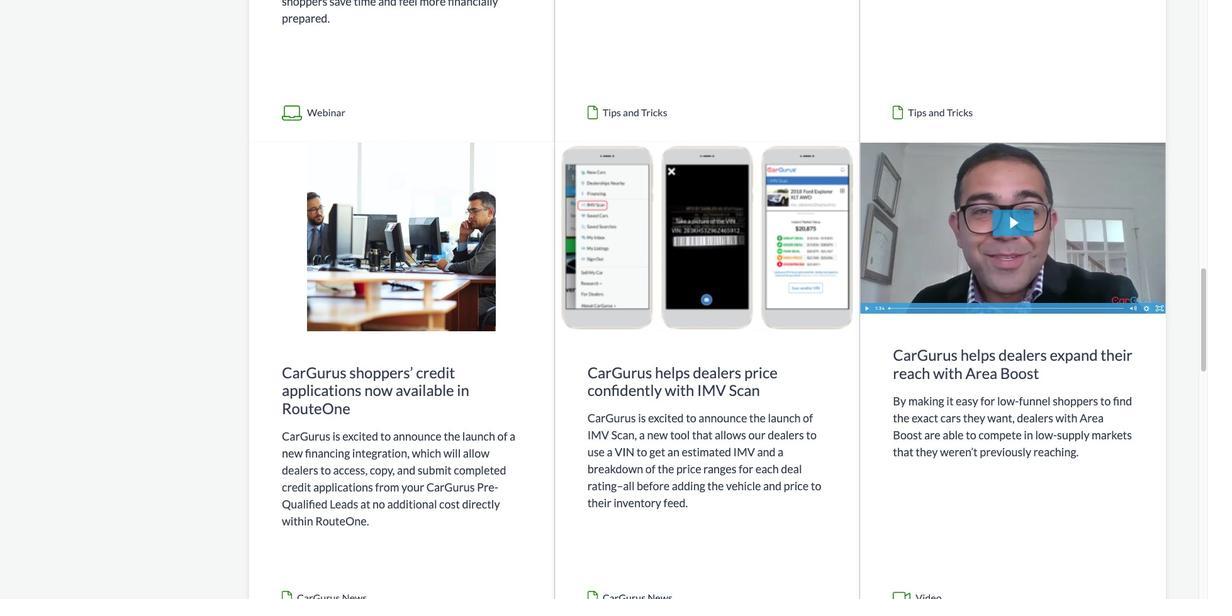Task type: vqa. For each thing, say whether or not it's contained in the screenshot.
now
yes



Task type: locate. For each thing, give the bounding box(es) containing it.
1 vertical spatial boost
[[893, 429, 923, 442]]

1 tricks from the left
[[642, 106, 668, 118]]

1 horizontal spatial price
[[745, 364, 778, 382]]

tips and tricks
[[603, 106, 668, 118], [909, 106, 973, 118]]

0 horizontal spatial tips
[[603, 106, 621, 118]]

will
[[444, 447, 461, 461]]

1 image to illustrate article content image from the left
[[249, 143, 554, 331]]

they down are
[[916, 446, 938, 459]]

tips
[[603, 106, 621, 118], [909, 106, 927, 118]]

their inside cargurus is excited to announce the launch of imv scan, a new tool that allows our dealers to use a vin to get an estimated imv and a breakdown of the price ranges for each deal rating–all before adding the vehicle and price to their inventory feed.
[[588, 497, 612, 511]]

1 vertical spatial new
[[282, 447, 303, 461]]

boost inside cargurus helps dealers expand their reach with area boost
[[1001, 364, 1040, 383]]

area inside cargurus helps dealers expand their reach with area boost
[[966, 364, 998, 383]]

1 vertical spatial excited
[[343, 430, 378, 444]]

1 vertical spatial is
[[333, 430, 341, 444]]

for right the "easy"
[[981, 395, 996, 408]]

weren't
[[940, 446, 978, 459]]

price
[[745, 364, 778, 382], [677, 463, 702, 477], [784, 480, 809, 494]]

leads
[[330, 498, 358, 512]]

for inside by making it easy for low-funnel shoppers to find the exact cars they want, dealers with area boost are able to compete in low-supply markets that they weren't previously reaching.
[[981, 395, 996, 408]]

helps inside cargurus helps dealers price confidently with imv scan
[[655, 364, 690, 382]]

imv left scan
[[698, 382, 726, 400]]

boost down exact
[[893, 429, 923, 442]]

allow
[[463, 447, 490, 461]]

credit
[[416, 364, 455, 382], [282, 481, 311, 495]]

1 vertical spatial credit
[[282, 481, 311, 495]]

1 horizontal spatial tips
[[909, 106, 927, 118]]

cargurus for cargurus is excited to announce the launch of a new financing integration, which will allow dealers to access, copy, and submit completed credit applications from your cargurus pre- qualified leads at no additional cost directly within routeone.
[[282, 430, 331, 444]]

submit
[[418, 464, 452, 478]]

0 horizontal spatial announce
[[393, 430, 442, 444]]

0 horizontal spatial in
[[457, 382, 470, 400]]

low- up reaching.
[[1036, 429, 1058, 442]]

cargurus for cargurus shoppers' credit applications now available in routeone
[[282, 364, 347, 382]]

0 vertical spatial launch
[[768, 412, 801, 426]]

that inside by making it easy for low-funnel shoppers to find the exact cars they want, dealers with area boost are able to compete in low-supply markets that they weren't previously reaching.
[[893, 446, 914, 459]]

the down ranges
[[708, 480, 724, 494]]

each
[[756, 463, 779, 477]]

of
[[803, 412, 813, 426], [498, 430, 508, 444], [646, 463, 656, 477]]

excited up tool on the bottom right of page
[[648, 412, 684, 426]]

2 vertical spatial imv
[[734, 446, 755, 460]]

0 vertical spatial imv
[[698, 382, 726, 400]]

1 horizontal spatial that
[[893, 446, 914, 459]]

0 horizontal spatial of
[[498, 430, 508, 444]]

dealers inside cargurus is excited to announce the launch of a new financing integration, which will allow dealers to access, copy, and submit completed credit applications from your cargurus pre- qualified leads at no additional cost directly within routeone.
[[282, 464, 318, 478]]

a inside cargurus is excited to announce the launch of a new financing integration, which will allow dealers to access, copy, and submit completed credit applications from your cargurus pre- qualified leads at no additional cost directly within routeone.
[[510, 430, 516, 444]]

cargurus helps dealers price confidently with imv scan
[[588, 364, 778, 400]]

tricks
[[642, 106, 668, 118], [947, 106, 973, 118]]

cars
[[941, 412, 961, 425]]

0 horizontal spatial excited
[[343, 430, 378, 444]]

1 file image from the left
[[282, 589, 297, 600]]

their down rating–all
[[588, 497, 612, 511]]

in right available
[[457, 382, 470, 400]]

they
[[964, 412, 986, 425], [916, 446, 938, 459]]

1 horizontal spatial file image
[[588, 589, 603, 600]]

imv down our on the right bottom of page
[[734, 446, 755, 460]]

that
[[692, 429, 713, 443], [893, 446, 914, 459]]

additional
[[388, 498, 437, 512]]

their
[[1101, 346, 1133, 365], [588, 497, 612, 511]]

0 horizontal spatial image to illustrate article content image
[[249, 143, 554, 331]]

1 horizontal spatial tricks
[[947, 106, 973, 118]]

that up estimated
[[692, 429, 713, 443]]

launch inside cargurus is excited to announce the launch of imv scan, a new tool that allows our dealers to use a vin to get an estimated imv and a breakdown of the price ranges for each deal rating–all before adding the vehicle and price to their inventory feed.
[[768, 412, 801, 426]]

1 horizontal spatial is
[[638, 412, 646, 426]]

applications
[[282, 382, 362, 400], [313, 481, 373, 495]]

applications up leads on the left of page
[[313, 481, 373, 495]]

2 tips and tricks from the left
[[909, 106, 973, 118]]

area up the "easy"
[[966, 364, 998, 383]]

file image for cargurus helps dealers price confidently with imv scan
[[588, 589, 603, 600]]

0 vertical spatial in
[[457, 382, 470, 400]]

with up the "it"
[[934, 364, 963, 383]]

1 vertical spatial launch
[[463, 430, 495, 444]]

announce inside cargurus is excited to announce the launch of a new financing integration, which will allow dealers to access, copy, and submit completed credit applications from your cargurus pre- qualified leads at no additional cost directly within routeone.
[[393, 430, 442, 444]]

tips for 1st tips and tricks link from right
[[909, 106, 927, 118]]

for inside cargurus is excited to announce the launch of imv scan, a new tool that allows our dealers to use a vin to get an estimated imv and a breakdown of the price ranges for each deal rating–all before adding the vehicle and price to their inventory feed.
[[739, 463, 754, 477]]

launch
[[768, 412, 801, 426], [463, 430, 495, 444]]

pre-
[[477, 481, 499, 495]]

tricks for 1st tips and tricks link from right
[[947, 106, 973, 118]]

for
[[981, 395, 996, 408], [739, 463, 754, 477]]

they down the "easy"
[[964, 412, 986, 425]]

2 tricks from the left
[[947, 106, 973, 118]]

helps for imv
[[655, 364, 690, 382]]

2 horizontal spatial with
[[1056, 412, 1078, 425]]

0 vertical spatial for
[[981, 395, 996, 408]]

0 vertical spatial area
[[966, 364, 998, 383]]

0 horizontal spatial tips and tricks
[[603, 106, 668, 118]]

excited up integration,
[[343, 430, 378, 444]]

1 horizontal spatial with
[[934, 364, 963, 383]]

announce
[[699, 412, 747, 426], [393, 430, 442, 444]]

1 vertical spatial price
[[677, 463, 702, 477]]

credit inside cargurus shoppers' credit applications now available in routeone
[[416, 364, 455, 382]]

announce up which
[[393, 430, 442, 444]]

imv up the use
[[588, 429, 609, 443]]

tips for second tips and tricks link from right
[[603, 106, 621, 118]]

applications inside cargurus is excited to announce the launch of a new financing integration, which will allow dealers to access, copy, and submit completed credit applications from your cargurus pre- qualified leads at no additional cost directly within routeone.
[[313, 481, 373, 495]]

webinar link
[[249, 0, 554, 143]]

1 vertical spatial of
[[498, 430, 508, 444]]

1 horizontal spatial tips and tricks
[[909, 106, 973, 118]]

is down confidently
[[638, 412, 646, 426]]

launch up deal
[[768, 412, 801, 426]]

0 horizontal spatial tips and tricks link
[[555, 0, 860, 143]]

cargurus inside cargurus helps dealers price confidently with imv scan
[[588, 364, 652, 382]]

2 file image from the left
[[588, 589, 603, 600]]

funnel
[[1020, 395, 1051, 408]]

is inside cargurus is excited to announce the launch of a new financing integration, which will allow dealers to access, copy, and submit completed credit applications from your cargurus pre- qualified leads at no additional cost directly within routeone.
[[333, 430, 341, 444]]

dealers inside cargurus helps dealers price confidently with imv scan
[[693, 364, 742, 382]]

vin
[[615, 446, 635, 460]]

with up supply
[[1056, 412, 1078, 425]]

easy
[[956, 395, 979, 408]]

1 vertical spatial imv
[[588, 429, 609, 443]]

1 vertical spatial that
[[893, 446, 914, 459]]

1 vertical spatial applications
[[313, 481, 373, 495]]

0 vertical spatial of
[[803, 412, 813, 426]]

0 vertical spatial excited
[[648, 412, 684, 426]]

of for cargurus helps dealers price confidently with imv scan
[[803, 412, 813, 426]]

0 horizontal spatial with
[[665, 382, 695, 400]]

launch inside cargurus is excited to announce the launch of a new financing integration, which will allow dealers to access, copy, and submit completed credit applications from your cargurus pre- qualified leads at no additional cost directly within routeone.
[[463, 430, 495, 444]]

helps inside cargurus helps dealers expand their reach with area boost
[[961, 346, 996, 365]]

1 vertical spatial announce
[[393, 430, 442, 444]]

0 horizontal spatial area
[[966, 364, 998, 383]]

1 tips and tricks from the left
[[603, 106, 668, 118]]

now
[[365, 382, 393, 400]]

feed.
[[664, 497, 688, 511]]

0 vertical spatial their
[[1101, 346, 1133, 365]]

excited inside cargurus is excited to announce the launch of a new financing integration, which will allow dealers to access, copy, and submit completed credit applications from your cargurus pre- qualified leads at no additional cost directly within routeone.
[[343, 430, 378, 444]]

cargurus inside cargurus is excited to announce the launch of imv scan, a new tool that allows our dealers to use a vin to get an estimated imv and a breakdown of the price ranges for each deal rating–all before adding the vehicle and price to their inventory feed.
[[588, 412, 636, 426]]

with inside cargurus helps dealers expand their reach with area boost
[[934, 364, 963, 383]]

1 horizontal spatial credit
[[416, 364, 455, 382]]

boost
[[1001, 364, 1040, 383], [893, 429, 923, 442]]

credit up qualified
[[282, 481, 311, 495]]

1 horizontal spatial boost
[[1001, 364, 1040, 383]]

deal
[[781, 463, 802, 477]]

0 horizontal spatial imv
[[588, 429, 609, 443]]

1 horizontal spatial imv
[[698, 382, 726, 400]]

estimated
[[682, 446, 732, 460]]

boost up funnel
[[1001, 364, 1040, 383]]

0 vertical spatial low-
[[998, 395, 1020, 408]]

0 vertical spatial applications
[[282, 382, 362, 400]]

0 horizontal spatial launch
[[463, 430, 495, 444]]

applications left now
[[282, 382, 362, 400]]

dealers
[[999, 346, 1047, 365], [693, 364, 742, 382], [1017, 412, 1054, 425], [768, 429, 804, 443], [282, 464, 318, 478]]

the down an
[[658, 463, 675, 477]]

helps
[[961, 346, 996, 365], [655, 364, 690, 382]]

excited inside cargurus is excited to announce the launch of imv scan, a new tool that allows our dealers to use a vin to get an estimated imv and a breakdown of the price ranges for each deal rating–all before adding the vehicle and price to their inventory feed.
[[648, 412, 684, 426]]

file image for cargurus shoppers' credit applications now available in routeone
[[282, 589, 297, 600]]

0 horizontal spatial new
[[282, 447, 303, 461]]

cargurus inside cargurus helps dealers expand their reach with area boost
[[893, 346, 958, 365]]

before
[[637, 480, 670, 494]]

that down exact
[[893, 446, 914, 459]]

of inside cargurus is excited to announce the launch of a new financing integration, which will allow dealers to access, copy, and submit completed credit applications from your cargurus pre- qualified leads at no additional cost directly within routeone.
[[498, 430, 508, 444]]

to
[[1101, 395, 1111, 408], [686, 412, 697, 426], [966, 429, 977, 442], [807, 429, 817, 443], [381, 430, 391, 444], [637, 446, 647, 460], [321, 464, 331, 478], [811, 480, 822, 494]]

0 horizontal spatial they
[[916, 446, 938, 459]]

area down shoppers
[[1080, 412, 1104, 425]]

0 horizontal spatial is
[[333, 430, 341, 444]]

1 vertical spatial in
[[1024, 429, 1034, 442]]

2 tips from the left
[[909, 106, 927, 118]]

in
[[457, 382, 470, 400], [1024, 429, 1034, 442]]

in right the compete
[[1024, 429, 1034, 442]]

0 horizontal spatial that
[[692, 429, 713, 443]]

1 horizontal spatial excited
[[648, 412, 684, 426]]

routeone.
[[316, 515, 369, 529]]

image to illustrate article content image
[[249, 143, 554, 331], [861, 143, 1166, 314]]

1 horizontal spatial area
[[1080, 412, 1104, 425]]

supply
[[1058, 429, 1090, 442]]

1 horizontal spatial announce
[[699, 412, 747, 426]]

reach
[[893, 364, 931, 383]]

1 vertical spatial low-
[[1036, 429, 1058, 442]]

and
[[623, 106, 640, 118], [929, 106, 945, 118], [758, 446, 776, 460], [397, 464, 416, 478], [764, 480, 782, 494]]

2 image to illustrate article content image from the left
[[861, 143, 1166, 314]]

1 horizontal spatial their
[[1101, 346, 1133, 365]]

reaching.
[[1034, 446, 1079, 459]]

0 horizontal spatial price
[[677, 463, 702, 477]]

new left the financing
[[282, 447, 303, 461]]

0 vertical spatial price
[[745, 364, 778, 382]]

launch up allow
[[463, 430, 495, 444]]

1 horizontal spatial tips and tricks link
[[861, 0, 1166, 143]]

1 horizontal spatial new
[[647, 429, 668, 443]]

0 horizontal spatial boost
[[893, 429, 923, 442]]

1 horizontal spatial image to illustrate article content image
[[861, 143, 1166, 314]]

tips and tricks link
[[555, 0, 860, 143], [861, 0, 1166, 143]]

2 horizontal spatial imv
[[734, 446, 755, 460]]

0 vertical spatial new
[[647, 429, 668, 443]]

cargurus
[[893, 346, 958, 365], [282, 364, 347, 382], [588, 364, 652, 382], [588, 412, 636, 426], [282, 430, 331, 444], [427, 481, 475, 495]]

their right expand
[[1101, 346, 1133, 365]]

1 horizontal spatial in
[[1024, 429, 1034, 442]]

making
[[909, 395, 945, 408]]

is up the financing
[[333, 430, 341, 444]]

credit right shoppers'
[[416, 364, 455, 382]]

1 vertical spatial area
[[1080, 412, 1104, 425]]

1 tips and tricks link from the left
[[555, 0, 860, 143]]

2 horizontal spatial of
[[803, 412, 813, 426]]

0 horizontal spatial file image
[[282, 589, 297, 600]]

dealers inside by making it easy for low-funnel shoppers to find the exact cars they want, dealers with area boost are able to compete in low-supply markets that they weren't previously reaching.
[[1017, 412, 1054, 425]]

markets
[[1092, 429, 1133, 442]]

the down by
[[893, 412, 910, 425]]

that inside cargurus is excited to announce the launch of imv scan, a new tool that allows our dealers to use a vin to get an estimated imv and a breakdown of the price ranges for each deal rating–all before adding the vehicle and price to their inventory feed.
[[692, 429, 713, 443]]

for up vehicle
[[739, 463, 754, 477]]

a
[[639, 429, 645, 443], [510, 430, 516, 444], [607, 446, 613, 460], [778, 446, 784, 460]]

0 horizontal spatial helps
[[655, 364, 690, 382]]

0 vertical spatial boost
[[1001, 364, 1040, 383]]

1 horizontal spatial helps
[[961, 346, 996, 365]]

low-
[[998, 395, 1020, 408], [1036, 429, 1058, 442]]

1 vertical spatial for
[[739, 463, 754, 477]]

is inside cargurus is excited to announce the launch of imv scan, a new tool that allows our dealers to use a vin to get an estimated imv and a breakdown of the price ranges for each deal rating–all before adding the vehicle and price to their inventory feed.
[[638, 412, 646, 426]]

which
[[412, 447, 441, 461]]

1 vertical spatial they
[[916, 446, 938, 459]]

inventory
[[614, 497, 662, 511]]

want,
[[988, 412, 1015, 425]]

compete
[[979, 429, 1022, 442]]

cost
[[439, 498, 460, 512]]

image to illustrate article content image for dealers
[[861, 143, 1166, 314]]

routeone
[[282, 400, 350, 418]]

0 vertical spatial they
[[964, 412, 986, 425]]

in inside by making it easy for low-funnel shoppers to find the exact cars they want, dealers with area boost are able to compete in low-supply markets that they weren't previously reaching.
[[1024, 429, 1034, 442]]

1 horizontal spatial for
[[981, 395, 996, 408]]

file image
[[282, 589, 297, 600], [588, 589, 603, 600]]

0 horizontal spatial for
[[739, 463, 754, 477]]

with up tool on the bottom right of page
[[665, 382, 695, 400]]

new up get
[[647, 429, 668, 443]]

low- up want, on the right
[[998, 395, 1020, 408]]

image to illustrate article content image for credit
[[249, 143, 554, 331]]

2 vertical spatial of
[[646, 463, 656, 477]]

0 vertical spatial announce
[[699, 412, 747, 426]]

vehicle
[[726, 480, 761, 494]]

area inside by making it easy for low-funnel shoppers to find the exact cars they want, dealers with area boost are able to compete in low-supply markets that they weren't previously reaching.
[[1080, 412, 1104, 425]]

1 horizontal spatial launch
[[768, 412, 801, 426]]

excited for now
[[343, 430, 378, 444]]

1 vertical spatial their
[[588, 497, 612, 511]]

the up the will at the bottom
[[444, 430, 460, 444]]

an
[[668, 446, 680, 460]]

with
[[934, 364, 963, 383], [665, 382, 695, 400], [1056, 412, 1078, 425]]

cargurus is excited to announce the launch of imv scan, a new tool that allows our dealers to use a vin to get an estimated imv and a breakdown of the price ranges for each deal rating–all before adding the vehicle and price to their inventory feed.
[[588, 412, 822, 511]]

0 horizontal spatial their
[[588, 497, 612, 511]]

launch for cargurus shoppers' credit applications now available in routeone
[[463, 430, 495, 444]]

the
[[893, 412, 910, 425], [750, 412, 766, 426], [444, 430, 460, 444], [658, 463, 675, 477], [708, 480, 724, 494]]

0 vertical spatial that
[[692, 429, 713, 443]]

0 vertical spatial credit
[[416, 364, 455, 382]]

0 horizontal spatial low-
[[998, 395, 1020, 408]]

0 horizontal spatial tricks
[[642, 106, 668, 118]]

is
[[638, 412, 646, 426], [333, 430, 341, 444]]

0 vertical spatial is
[[638, 412, 646, 426]]

area
[[966, 364, 998, 383], [1080, 412, 1104, 425]]

excited
[[648, 412, 684, 426], [343, 430, 378, 444]]

new
[[647, 429, 668, 443], [282, 447, 303, 461]]

1 horizontal spatial low-
[[1036, 429, 1058, 442]]

expand
[[1050, 346, 1098, 365]]

tips and tricks for 1st tips and tricks link from right
[[909, 106, 973, 118]]

announce inside cargurus is excited to announce the launch of imv scan, a new tool that allows our dealers to use a vin to get an estimated imv and a breakdown of the price ranges for each deal rating–all before adding the vehicle and price to their inventory feed.
[[699, 412, 747, 426]]

use
[[588, 446, 605, 460]]

2 horizontal spatial price
[[784, 480, 809, 494]]

the up our on the right bottom of page
[[750, 412, 766, 426]]

cargurus inside cargurus shoppers' credit applications now available in routeone
[[282, 364, 347, 382]]

1 tips from the left
[[603, 106, 621, 118]]

announce up the allows
[[699, 412, 747, 426]]

0 horizontal spatial credit
[[282, 481, 311, 495]]



Task type: describe. For each thing, give the bounding box(es) containing it.
launch for cargurus helps dealers price confidently with imv scan
[[768, 412, 801, 426]]

integration,
[[352, 447, 410, 461]]

in inside cargurus shoppers' credit applications now available in routeone
[[457, 382, 470, 400]]

no
[[373, 498, 385, 512]]

scan
[[729, 382, 760, 400]]

cargurus for cargurus helps dealers price confidently with imv scan
[[588, 364, 652, 382]]

access,
[[333, 464, 368, 478]]

breakdown
[[588, 463, 644, 477]]

ranges
[[704, 463, 737, 477]]

completed
[[454, 464, 507, 478]]

within
[[282, 515, 313, 529]]

tips and tricks for second tips and tricks link from right
[[603, 106, 668, 118]]

the inside cargurus is excited to announce the launch of a new financing integration, which will allow dealers to access, copy, and submit completed credit applications from your cargurus pre- qualified leads at no additional cost directly within routeone.
[[444, 430, 460, 444]]

cargurus is excited to announce the launch of a new financing integration, which will allow dealers to access, copy, and submit completed credit applications from your cargurus pre- qualified leads at no additional cost directly within routeone.
[[282, 430, 516, 529]]

exact
[[912, 412, 939, 425]]

their inside cargurus helps dealers expand their reach with area boost
[[1101, 346, 1133, 365]]

is for confidently
[[638, 412, 646, 426]]

is for now
[[333, 430, 341, 444]]

at
[[361, 498, 371, 512]]

cargurus shoppers' credit applications now available in routeone
[[282, 364, 470, 418]]

shoppers'
[[350, 364, 413, 382]]

tricks for second tips and tricks link from right
[[642, 106, 668, 118]]

image of imv scan in app image
[[555, 143, 860, 331]]

cargurus helps dealers expand their reach with area boost
[[893, 346, 1133, 383]]

1 horizontal spatial they
[[964, 412, 986, 425]]

of for cargurus shoppers' credit applications now available in routeone
[[498, 430, 508, 444]]

announce for available
[[393, 430, 442, 444]]

dealers inside cargurus helps dealers expand their reach with area boost
[[999, 346, 1047, 365]]

1 horizontal spatial of
[[646, 463, 656, 477]]

2 vertical spatial price
[[784, 480, 809, 494]]

get
[[650, 446, 666, 460]]

by making it easy for low-funnel shoppers to find the exact cars they want, dealers with area boost are able to compete in low-supply markets that they weren't previously reaching.
[[893, 395, 1133, 459]]

rating–all
[[588, 480, 635, 494]]

available
[[396, 382, 454, 400]]

it
[[947, 395, 954, 408]]

cargurus for cargurus is excited to announce the launch of imv scan, a new tool that allows our dealers to use a vin to get an estimated imv and a breakdown of the price ranges for each deal rating–all before adding the vehicle and price to their inventory feed.
[[588, 412, 636, 426]]

announce for with
[[699, 412, 747, 426]]

cargurus for cargurus helps dealers expand their reach with area boost
[[893, 346, 958, 365]]

able
[[943, 429, 964, 442]]

are
[[925, 429, 941, 442]]

excited for confidently
[[648, 412, 684, 426]]

directly
[[462, 498, 500, 512]]

our
[[749, 429, 766, 443]]

and inside cargurus is excited to announce the launch of a new financing integration, which will allow dealers to access, copy, and submit completed credit applications from your cargurus pre- qualified leads at no additional cost directly within routeone.
[[397, 464, 416, 478]]

confidently
[[588, 382, 662, 400]]

2 tips and tricks link from the left
[[861, 0, 1166, 143]]

imv inside cargurus helps dealers price confidently with imv scan
[[698, 382, 726, 400]]

adding
[[672, 480, 706, 494]]

new inside cargurus is excited to announce the launch of a new financing integration, which will allow dealers to access, copy, and submit completed credit applications from your cargurus pre- qualified leads at no additional cost directly within routeone.
[[282, 447, 303, 461]]

credit inside cargurus is excited to announce the launch of a new financing integration, which will allow dealers to access, copy, and submit completed credit applications from your cargurus pre- qualified leads at no additional cost directly within routeone.
[[282, 481, 311, 495]]

webinar
[[307, 106, 346, 118]]

tool
[[671, 429, 690, 443]]

copy,
[[370, 464, 395, 478]]

price inside cargurus helps dealers price confidently with imv scan
[[745, 364, 778, 382]]

allows
[[715, 429, 747, 443]]

shoppers
[[1053, 395, 1099, 408]]

qualified
[[282, 498, 328, 512]]

financing
[[305, 447, 350, 461]]

find
[[1114, 395, 1133, 408]]

applications inside cargurus shoppers' credit applications now available in routeone
[[282, 382, 362, 400]]

with inside by making it easy for low-funnel shoppers to find the exact cars they want, dealers with area boost are able to compete in low-supply markets that they weren't previously reaching.
[[1056, 412, 1078, 425]]

scan,
[[612, 429, 637, 443]]

with inside cargurus helps dealers price confidently with imv scan
[[665, 382, 695, 400]]

the inside by making it easy for low-funnel shoppers to find the exact cars they want, dealers with area boost are able to compete in low-supply markets that they weren't previously reaching.
[[893, 412, 910, 425]]

new inside cargurus is excited to announce the launch of imv scan, a new tool that allows our dealers to use a vin to get an estimated imv and a breakdown of the price ranges for each deal rating–all before adding the vehicle and price to their inventory feed.
[[647, 429, 668, 443]]

helps for with
[[961, 346, 996, 365]]

from
[[375, 481, 399, 495]]

dealers inside cargurus is excited to announce the launch of imv scan, a new tool that allows our dealers to use a vin to get an estimated imv and a breakdown of the price ranges for each deal rating–all before adding the vehicle and price to their inventory feed.
[[768, 429, 804, 443]]

boost inside by making it easy for low-funnel shoppers to find the exact cars they want, dealers with area boost are able to compete in low-supply markets that they weren't previously reaching.
[[893, 429, 923, 442]]

your
[[402, 481, 424, 495]]

previously
[[980, 446, 1032, 459]]

by
[[893, 395, 907, 408]]



